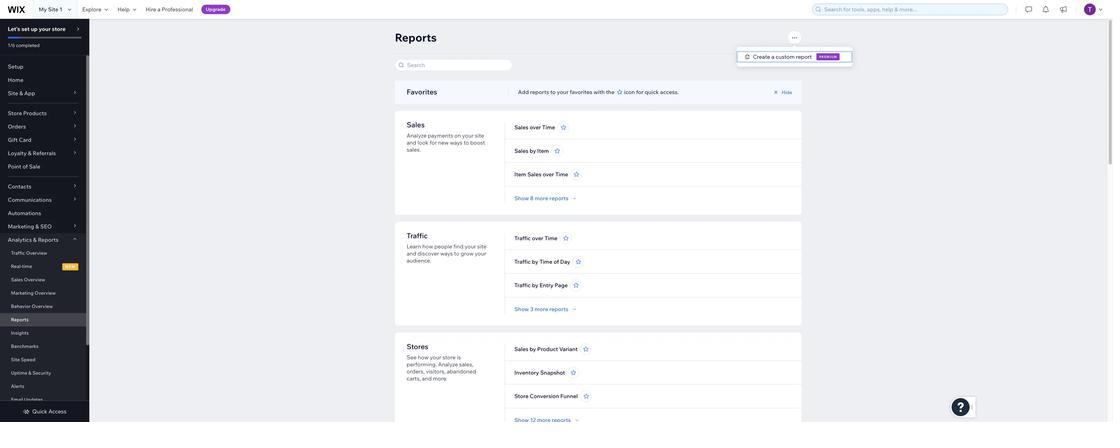 Task type: describe. For each thing, give the bounding box(es) containing it.
your right grow
[[475, 250, 486, 257]]

page
[[555, 282, 568, 289]]

gift card
[[8, 136, 31, 143]]

entry
[[540, 282, 554, 289]]

gift
[[8, 136, 18, 143]]

reports inside analytics & reports popup button
[[38, 236, 58, 243]]

automations link
[[0, 207, 86, 220]]

more for sales
[[535, 195, 548, 202]]

your inside sidebar element
[[39, 25, 51, 33]]

insights
[[11, 330, 29, 336]]

site inside sales analyze payments on your site and look for new ways to boost sales.
[[475, 132, 484, 139]]

item sales over time
[[515, 171, 568, 178]]

completed
[[16, 42, 40, 48]]

& for loyalty
[[28, 150, 31, 157]]

insights link
[[0, 326, 86, 340]]

marketing & seo button
[[0, 220, 86, 233]]

snapshot
[[540, 369, 565, 376]]

loyalty & referrals
[[8, 150, 56, 157]]

sales over time
[[515, 124, 555, 131]]

communications
[[8, 196, 52, 203]]

time for traffic over time
[[545, 235, 558, 242]]

analyze inside stores see how your store is performing. analyze sales, orders, visitors, abandoned carts, and more.
[[438, 361, 458, 368]]

home
[[8, 76, 23, 83]]

up
[[31, 25, 38, 33]]

add
[[518, 89, 529, 96]]

product
[[537, 346, 558, 353]]

analyze inside sales analyze payments on your site and look for new ways to boost sales.
[[407, 132, 427, 139]]

your inside sales analyze payments on your site and look for new ways to boost sales.
[[462, 132, 474, 139]]

Search field
[[405, 60, 510, 71]]

site inside traffic learn how people find your site and discover ways to grow your audience.
[[477, 243, 487, 250]]

sidebar element
[[0, 19, 89, 422]]

store for stores
[[443, 354, 456, 361]]

alerts
[[11, 383, 24, 389]]

boost
[[470, 139, 485, 146]]

traffic for traffic over time
[[515, 235, 531, 242]]

behavior overview link
[[0, 300, 86, 313]]

by for time
[[532, 258, 538, 265]]

over for sales
[[530, 124, 541, 131]]

site speed link
[[0, 353, 86, 366]]

referrals
[[33, 150, 56, 157]]

time
[[22, 263, 32, 269]]

create a custom report
[[753, 53, 812, 60]]

0 vertical spatial site
[[48, 6, 58, 13]]

inventory snapshot
[[515, 369, 565, 376]]

sales for sales analyze payments on your site and look for new ways to boost sales.
[[407, 120, 425, 129]]

sales down sales by item
[[528, 171, 542, 178]]

0 vertical spatial item
[[537, 147, 549, 154]]

marketing for marketing overview
[[11, 290, 34, 296]]

& for marketing
[[35, 223, 39, 230]]

2 horizontal spatial reports
[[395, 31, 437, 44]]

loyalty & referrals button
[[0, 147, 86, 160]]

upgrade
[[206, 6, 226, 12]]

more for traffic
[[535, 306, 548, 313]]

products
[[23, 110, 47, 117]]

show 3 more reports
[[515, 306, 569, 313]]

traffic by entry page
[[515, 282, 568, 289]]

sales for sales over time
[[515, 124, 529, 131]]

point of sale
[[8, 163, 40, 170]]

hide
[[782, 89, 792, 95]]

my site 1
[[39, 6, 62, 13]]

look
[[418, 139, 429, 146]]

updates
[[24, 397, 43, 402]]

audience.
[[407, 257, 431, 264]]

point of sale link
[[0, 160, 86, 173]]

help
[[118, 6, 130, 13]]

custom
[[776, 53, 795, 60]]

performing.
[[407, 361, 437, 368]]

quick
[[645, 89, 659, 96]]

traffic overview
[[11, 250, 47, 256]]

sales.
[[407, 146, 421, 153]]

site for site & app
[[8, 90, 18, 97]]

email updates
[[11, 397, 43, 402]]

let's
[[8, 25, 20, 33]]

0 vertical spatial for
[[636, 89, 644, 96]]

access
[[49, 408, 66, 415]]

hire
[[146, 6, 156, 13]]

store products button
[[0, 107, 86, 120]]

by for entry
[[532, 282, 538, 289]]

site & app
[[8, 90, 35, 97]]

favorites
[[407, 87, 437, 96]]

and inside traffic learn how people find your site and discover ways to grow your audience.
[[407, 250, 416, 257]]

behavior
[[11, 303, 31, 309]]

orders,
[[407, 368, 425, 375]]

marketing for marketing & seo
[[8, 223, 34, 230]]

site & app button
[[0, 87, 86, 100]]

uptime & security link
[[0, 366, 86, 380]]

conversion
[[530, 393, 559, 400]]

show for sales
[[515, 195, 529, 202]]

your left favorites
[[557, 89, 569, 96]]

& for uptime
[[28, 370, 31, 376]]

show 3 more reports button
[[515, 306, 578, 313]]

gift card button
[[0, 133, 86, 147]]

upgrade button
[[201, 5, 230, 14]]

point
[[8, 163, 21, 170]]

ways inside sales analyze payments on your site and look for new ways to boost sales.
[[450, 139, 463, 146]]

card
[[19, 136, 31, 143]]

report
[[796, 53, 812, 60]]

real-time
[[11, 263, 32, 269]]

by for item
[[530, 147, 536, 154]]

with
[[594, 89, 605, 96]]

site for site speed
[[11, 357, 20, 362]]

to inside sales analyze payments on your site and look for new ways to boost sales.
[[464, 139, 469, 146]]

uptime
[[11, 370, 27, 376]]

sales,
[[459, 361, 474, 368]]

0 horizontal spatial item
[[515, 171, 526, 178]]

benchmarks link
[[0, 340, 86, 353]]

setup
[[8, 63, 23, 70]]

benchmarks
[[11, 343, 39, 349]]

& for analytics
[[33, 236, 37, 243]]

communications button
[[0, 193, 86, 207]]

marketing overview link
[[0, 286, 86, 300]]

orders button
[[0, 120, 86, 133]]

home link
[[0, 73, 86, 87]]

behavior overview
[[11, 303, 53, 309]]



Task type: vqa. For each thing, say whether or not it's contained in the screenshot.
the bottommost the Marketing
yes



Task type: locate. For each thing, give the bounding box(es) containing it.
sales up "look"
[[407, 120, 425, 129]]

day
[[560, 258, 570, 265]]

people
[[434, 243, 452, 250]]

by down traffic over time at bottom
[[532, 258, 538, 265]]

& down "marketing & seo"
[[33, 236, 37, 243]]

for inside sales analyze payments on your site and look for new ways to boost sales.
[[430, 139, 437, 146]]

by left entry
[[532, 282, 538, 289]]

1 vertical spatial ways
[[440, 250, 453, 257]]

ways
[[450, 139, 463, 146], [440, 250, 453, 257]]

store for store conversion funnel
[[515, 393, 529, 400]]

payments
[[428, 132, 453, 139]]

sales up inventory
[[515, 346, 529, 353]]

0 vertical spatial analyze
[[407, 132, 427, 139]]

overview for marketing overview
[[35, 290, 56, 296]]

time up traffic by time of day
[[545, 235, 558, 242]]

more right 8
[[535, 195, 548, 202]]

0 vertical spatial store
[[52, 25, 66, 33]]

overview down the analytics & reports
[[26, 250, 47, 256]]

traffic for traffic learn how people find your site and discover ways to grow your audience.
[[407, 231, 428, 240]]

reports for traffic
[[549, 306, 569, 313]]

ways right new
[[450, 139, 463, 146]]

how right learn
[[422, 243, 433, 250]]

carts,
[[407, 375, 421, 382]]

your
[[39, 25, 51, 33], [557, 89, 569, 96], [462, 132, 474, 139], [465, 243, 476, 250], [475, 250, 486, 257], [430, 354, 441, 361]]

0 vertical spatial to
[[550, 89, 556, 96]]

1 vertical spatial more
[[535, 306, 548, 313]]

store inside stores see how your store is performing. analyze sales, orders, visitors, abandoned carts, and more.
[[443, 354, 456, 361]]

and inside sales analyze payments on your site and look for new ways to boost sales.
[[407, 139, 416, 146]]

1 vertical spatial show
[[515, 306, 529, 313]]

setup link
[[0, 60, 86, 73]]

your right up on the top left of page
[[39, 25, 51, 33]]

1 vertical spatial a
[[772, 53, 775, 60]]

help button
[[113, 0, 141, 19]]

your up visitors, at the bottom left
[[430, 354, 441, 361]]

store down "1"
[[52, 25, 66, 33]]

traffic for traffic by entry page
[[515, 282, 531, 289]]

sales for sales overview
[[11, 277, 23, 283]]

for right icon
[[636, 89, 644, 96]]

1 horizontal spatial of
[[554, 258, 559, 265]]

to inside traffic learn how people find your site and discover ways to grow your audience.
[[454, 250, 459, 257]]

8
[[530, 195, 534, 202]]

item up item sales over time
[[537, 147, 549, 154]]

speed
[[21, 357, 35, 362]]

2 vertical spatial reports
[[549, 306, 569, 313]]

store left is
[[443, 354, 456, 361]]

how inside stores see how your store is performing. analyze sales, orders, visitors, abandoned carts, and more.
[[418, 354, 429, 361]]

1 vertical spatial over
[[543, 171, 554, 178]]

by for product
[[530, 346, 536, 353]]

1 vertical spatial reports
[[550, 195, 569, 202]]

funnel
[[560, 393, 578, 400]]

time
[[542, 124, 555, 131], [555, 171, 568, 178], [545, 235, 558, 242], [540, 258, 553, 265]]

1 vertical spatial site
[[477, 243, 487, 250]]

sales up sales by item
[[515, 124, 529, 131]]

1 horizontal spatial item
[[537, 147, 549, 154]]

0 vertical spatial site
[[475, 132, 484, 139]]

0 vertical spatial show
[[515, 195, 529, 202]]

marketing & seo
[[8, 223, 52, 230]]

overview up marketing overview
[[24, 277, 45, 283]]

overview for sales overview
[[24, 277, 45, 283]]

real-
[[11, 263, 22, 269]]

time up sales by item
[[542, 124, 555, 131]]

your inside stores see how your store is performing. analyze sales, orders, visitors, abandoned carts, and more.
[[430, 354, 441, 361]]

analyze up sales. at the top left
[[407, 132, 427, 139]]

& inside site & app popup button
[[19, 90, 23, 97]]

sales analyze payments on your site and look for new ways to boost sales.
[[407, 120, 485, 153]]

1 more from the top
[[535, 195, 548, 202]]

visitors,
[[426, 368, 446, 375]]

time left day
[[540, 258, 553, 265]]

over for traffic
[[532, 235, 543, 242]]

& inside loyalty & referrals dropdown button
[[28, 150, 31, 157]]

traffic down traffic over time at bottom
[[515, 258, 531, 265]]

store for let's
[[52, 25, 66, 33]]

to left grow
[[454, 250, 459, 257]]

by down 'sales over time' at the left top of page
[[530, 147, 536, 154]]

reports inside reports link
[[11, 317, 29, 323]]

over up sales by item
[[530, 124, 541, 131]]

of left sale
[[23, 163, 28, 170]]

to
[[550, 89, 556, 96], [464, 139, 469, 146], [454, 250, 459, 257]]

0 vertical spatial more
[[535, 195, 548, 202]]

site left "1"
[[48, 6, 58, 13]]

site right grow
[[477, 243, 487, 250]]

traffic up learn
[[407, 231, 428, 240]]

0 horizontal spatial analyze
[[407, 132, 427, 139]]

store
[[8, 110, 22, 117], [515, 393, 529, 400]]

& right loyalty
[[28, 150, 31, 157]]

marketing inside marketing overview link
[[11, 290, 34, 296]]

marketing up analytics
[[8, 223, 34, 230]]

hire a professional link
[[141, 0, 198, 19]]

0 vertical spatial and
[[407, 139, 416, 146]]

0 vertical spatial a
[[158, 6, 161, 13]]

&
[[19, 90, 23, 97], [28, 150, 31, 157], [35, 223, 39, 230], [33, 236, 37, 243], [28, 370, 31, 376]]

explore
[[82, 6, 101, 13]]

site down home in the top left of the page
[[8, 90, 18, 97]]

1 vertical spatial store
[[443, 354, 456, 361]]

of left day
[[554, 258, 559, 265]]

0 vertical spatial ways
[[450, 139, 463, 146]]

1 vertical spatial analyze
[[438, 361, 458, 368]]

traffic for traffic by time of day
[[515, 258, 531, 265]]

0 horizontal spatial store
[[52, 25, 66, 33]]

how right see
[[418, 354, 429, 361]]

1 horizontal spatial for
[[636, 89, 644, 96]]

ways inside traffic learn how people find your site and discover ways to grow your audience.
[[440, 250, 453, 257]]

show left 8
[[515, 195, 529, 202]]

1 horizontal spatial store
[[443, 354, 456, 361]]

0 vertical spatial how
[[422, 243, 433, 250]]

1 show from the top
[[515, 195, 529, 202]]

0 vertical spatial store
[[8, 110, 22, 117]]

1 vertical spatial and
[[407, 250, 416, 257]]

1 vertical spatial of
[[554, 258, 559, 265]]

ways left find
[[440, 250, 453, 257]]

sales down real-
[[11, 277, 23, 283]]

reports
[[395, 31, 437, 44], [38, 236, 58, 243], [11, 317, 29, 323]]

store inside dropdown button
[[8, 110, 22, 117]]

reports right add
[[530, 89, 549, 96]]

favorites
[[570, 89, 593, 96]]

show 8 more reports button
[[515, 195, 578, 202]]

1 vertical spatial item
[[515, 171, 526, 178]]

see
[[407, 354, 417, 361]]

over up traffic by time of day
[[532, 235, 543, 242]]

1 vertical spatial for
[[430, 139, 437, 146]]

stores
[[407, 342, 428, 351]]

and left "look"
[[407, 139, 416, 146]]

0 vertical spatial marketing
[[8, 223, 34, 230]]

1 vertical spatial marketing
[[11, 290, 34, 296]]

alerts link
[[0, 380, 86, 393]]

sales down 'sales over time' at the left top of page
[[515, 147, 529, 154]]

store conversion funnel
[[515, 393, 578, 400]]

sales for sales by product variant
[[515, 346, 529, 353]]

icon
[[624, 89, 635, 96]]

discover
[[418, 250, 439, 257]]

2 vertical spatial site
[[11, 357, 20, 362]]

traffic down analytics
[[11, 250, 25, 256]]

1 horizontal spatial a
[[772, 53, 775, 60]]

traffic inside sidebar element
[[11, 250, 25, 256]]

1 horizontal spatial reports
[[38, 236, 58, 243]]

show left 3
[[515, 306, 529, 313]]

& inside uptime & security link
[[28, 370, 31, 376]]

overview down sales overview link
[[35, 290, 56, 296]]

of inside sidebar element
[[23, 163, 28, 170]]

2 vertical spatial to
[[454, 250, 459, 257]]

the
[[606, 89, 615, 96]]

contacts button
[[0, 180, 86, 193]]

store up orders
[[8, 110, 22, 117]]

1 vertical spatial store
[[515, 393, 529, 400]]

contacts
[[8, 183, 31, 190]]

analytics & reports button
[[0, 233, 86, 246]]

overview for traffic overview
[[26, 250, 47, 256]]

and left discover
[[407, 250, 416, 257]]

variant
[[559, 346, 578, 353]]

time for traffic by time of day
[[540, 258, 553, 265]]

how inside traffic learn how people find your site and discover ways to grow your audience.
[[422, 243, 433, 250]]

sales for sales by item
[[515, 147, 529, 154]]

item down sales by item
[[515, 171, 526, 178]]

& left app
[[19, 90, 23, 97]]

to left favorites
[[550, 89, 556, 96]]

sales by item
[[515, 147, 549, 154]]

traffic left entry
[[515, 282, 531, 289]]

1 horizontal spatial to
[[464, 139, 469, 146]]

a for custom
[[772, 53, 775, 60]]

0 horizontal spatial store
[[8, 110, 22, 117]]

2 show from the top
[[515, 306, 529, 313]]

& left the seo
[[35, 223, 39, 230]]

2 vertical spatial over
[[532, 235, 543, 242]]

1 vertical spatial reports
[[38, 236, 58, 243]]

how for traffic
[[422, 243, 433, 250]]

traffic inside traffic learn how people find your site and discover ways to grow your audience.
[[407, 231, 428, 240]]

quick access button
[[23, 408, 66, 415]]

quick access
[[32, 408, 66, 415]]

marketing
[[8, 223, 34, 230], [11, 290, 34, 296]]

site right on
[[475, 132, 484, 139]]

2 more from the top
[[535, 306, 548, 313]]

store for store products
[[8, 110, 22, 117]]

more
[[535, 195, 548, 202], [535, 306, 548, 313]]

of
[[23, 163, 28, 170], [554, 258, 559, 265]]

your right find
[[465, 243, 476, 250]]

0 horizontal spatial reports
[[11, 317, 29, 323]]

quick
[[32, 408, 47, 415]]

store left the conversion
[[515, 393, 529, 400]]

automations
[[8, 210, 41, 217]]

by left product
[[530, 346, 536, 353]]

1 vertical spatial to
[[464, 139, 469, 146]]

uptime & security
[[11, 370, 51, 376]]

a right hire
[[158, 6, 161, 13]]

analyze up more.
[[438, 361, 458, 368]]

marketing up behavior
[[11, 290, 34, 296]]

3
[[530, 306, 534, 313]]

overview for behavior overview
[[32, 303, 53, 309]]

Search for tools, apps, help & more... field
[[822, 4, 1006, 15]]

reports right 8
[[550, 195, 569, 202]]

time up show 8 more reports button
[[555, 171, 568, 178]]

email updates link
[[0, 393, 86, 406]]

& inside marketing & seo dropdown button
[[35, 223, 39, 230]]

a
[[158, 6, 161, 13], [772, 53, 775, 60]]

0 vertical spatial reports
[[530, 89, 549, 96]]

reports
[[530, 89, 549, 96], [550, 195, 569, 202], [549, 306, 569, 313]]

hide button
[[773, 89, 792, 96]]

2 vertical spatial reports
[[11, 317, 29, 323]]

& inside analytics & reports popup button
[[33, 236, 37, 243]]

time for sales over time
[[542, 124, 555, 131]]

sales inside sales analyze payments on your site and look for new ways to boost sales.
[[407, 120, 425, 129]]

show for traffic
[[515, 306, 529, 313]]

how for stores
[[418, 354, 429, 361]]

marketing inside marketing & seo dropdown button
[[8, 223, 34, 230]]

let's set up your store
[[8, 25, 66, 33]]

loyalty
[[8, 150, 27, 157]]

reports down page
[[549, 306, 569, 313]]

site left speed
[[11, 357, 20, 362]]

reports link
[[0, 313, 86, 326]]

& right uptime
[[28, 370, 31, 376]]

create
[[753, 53, 770, 60]]

for left new
[[430, 139, 437, 146]]

set
[[21, 25, 30, 33]]

sales overview link
[[0, 273, 86, 286]]

2 horizontal spatial to
[[550, 89, 556, 96]]

traffic up traffic by time of day
[[515, 235, 531, 242]]

by
[[530, 147, 536, 154], [532, 258, 538, 265], [532, 282, 538, 289], [530, 346, 536, 353]]

store inside sidebar element
[[52, 25, 66, 33]]

0 vertical spatial reports
[[395, 31, 437, 44]]

1/6 completed
[[8, 42, 40, 48]]

sales
[[407, 120, 425, 129], [515, 124, 529, 131], [515, 147, 529, 154], [528, 171, 542, 178], [11, 277, 23, 283], [515, 346, 529, 353]]

1 horizontal spatial store
[[515, 393, 529, 400]]

over up show 8 more reports button
[[543, 171, 554, 178]]

a right 'create'
[[772, 53, 775, 60]]

0 horizontal spatial to
[[454, 250, 459, 257]]

new
[[65, 264, 76, 269]]

1 vertical spatial how
[[418, 354, 429, 361]]

& for site
[[19, 90, 23, 97]]

and
[[407, 139, 416, 146], [407, 250, 416, 257], [422, 375, 432, 382]]

site
[[48, 6, 58, 13], [8, 90, 18, 97], [11, 357, 20, 362]]

grow
[[461, 250, 474, 257]]

analytics
[[8, 236, 32, 243]]

your right on
[[462, 132, 474, 139]]

and inside stores see how your store is performing. analyze sales, orders, visitors, abandoned carts, and more.
[[422, 375, 432, 382]]

add reports to your favorites with the
[[518, 89, 616, 96]]

0 horizontal spatial a
[[158, 6, 161, 13]]

inventory
[[515, 369, 539, 376]]

0 vertical spatial of
[[23, 163, 28, 170]]

site inside popup button
[[8, 90, 18, 97]]

1/6
[[8, 42, 15, 48]]

0 vertical spatial over
[[530, 124, 541, 131]]

0 horizontal spatial of
[[23, 163, 28, 170]]

reports for sales
[[550, 195, 569, 202]]

abandoned
[[447, 368, 476, 375]]

2 vertical spatial and
[[422, 375, 432, 382]]

sales overview
[[11, 277, 45, 283]]

to right on
[[464, 139, 469, 146]]

sales inside sidebar element
[[11, 277, 23, 283]]

orders
[[8, 123, 26, 130]]

traffic for traffic overview
[[11, 250, 25, 256]]

more right 3
[[535, 306, 548, 313]]

and right carts,
[[422, 375, 432, 382]]

a inside "link"
[[158, 6, 161, 13]]

overview down marketing overview link at left
[[32, 303, 53, 309]]

1 vertical spatial site
[[8, 90, 18, 97]]

item
[[537, 147, 549, 154], [515, 171, 526, 178]]

find
[[454, 243, 464, 250]]

a for professional
[[158, 6, 161, 13]]

1 horizontal spatial analyze
[[438, 361, 458, 368]]

0 horizontal spatial for
[[430, 139, 437, 146]]



